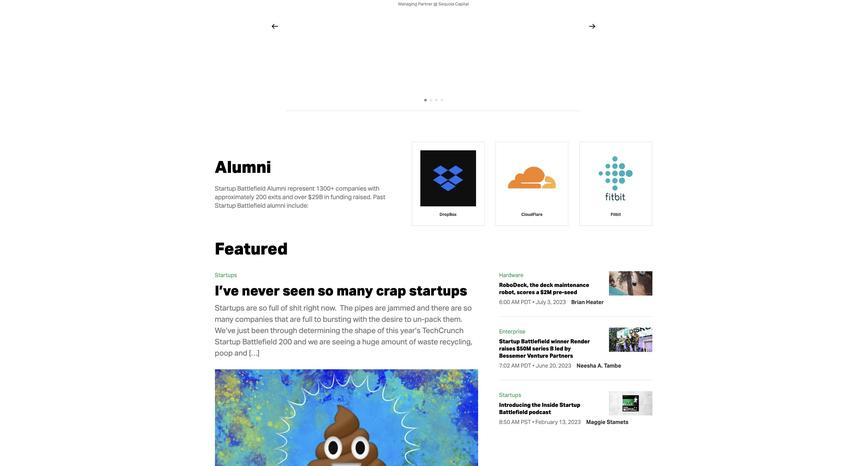 Task type: describe. For each thing, give the bounding box(es) containing it.
• for july
[[532, 299, 534, 306]]

shape
[[355, 326, 376, 335]]

the inside hardware robodeck, the deck maintenance robot, scores a $2m pre-seed
[[530, 282, 539, 289]]

bursting
[[323, 315, 351, 324]]

7:02
[[499, 362, 510, 369]]

am for 6:00
[[511, 299, 520, 306]]

jammed
[[388, 303, 415, 312]]

b
[[550, 345, 554, 352]]

desire
[[382, 315, 403, 324]]

managing
[[398, 1, 417, 6]]

1300+
[[316, 185, 334, 192]]

crap
[[376, 282, 406, 299]]

tambe
[[604, 362, 621, 369]]

1 vertical spatial full
[[302, 315, 313, 324]]

startup inside startups introducing the inside startup battlefield podcast
[[560, 402, 580, 408]]

0 vertical spatial full
[[269, 303, 279, 312]]

shit
[[289, 303, 302, 312]]

deck
[[540, 282, 553, 289]]

raises
[[499, 345, 515, 352]]

startups are so full of shit right now.  the pipes are jammed and there are so many companies that are full to bursting with the desire to un-pack them. we've just been through determining the shape of this year's techcrunch startup battlefield 200 and we are seeing a huge amount of waste recycling, poop and […]
[[215, 303, 472, 358]]

• for june
[[532, 362, 534, 369]]

this
[[386, 326, 399, 335]]

are down never
[[246, 303, 257, 312]]

2 to from the left
[[404, 315, 411, 324]]

july
[[536, 299, 546, 306]]

them.
[[443, 315, 462, 324]]

20,
[[549, 362, 557, 369]]

neesha
[[577, 362, 596, 369]]

startup inside enterprise startup battlefield winner render raises $50m series b led by bessemer venture partners
[[499, 338, 520, 345]]

are right we
[[320, 337, 330, 346]]

200 inside startups are so full of shit right now.  the pipes are jammed and there are so many companies that are full to bursting with the desire to un-pack them. we've just been through determining the shape of this year's techcrunch startup battlefield 200 and we are seeing a huge amount of waste recycling, poop and […]
[[279, 337, 292, 346]]

13,
[[559, 419, 567, 425]]

inside startup battlefield podcast splash screen image
[[609, 391, 652, 416]]

i've never seen so many crap startups
[[215, 282, 467, 299]]

partner
[[418, 1, 433, 6]]

and inside startup battlefield alumni represent 1300+ companies with approximately 200 exits and over $29b in funding raised. past startup battlefield alumni include:
[[282, 193, 293, 201]]

pipes
[[355, 303, 373, 312]]

robot,
[[499, 289, 516, 296]]

cloudflare
[[521, 212, 543, 217]]

techcrunch
[[422, 326, 464, 335]]

waste
[[418, 337, 438, 346]]

$2m
[[540, 289, 552, 296]]

brian heater
[[571, 299, 604, 306]]

1 horizontal spatial so
[[318, 282, 334, 299]]

$29b
[[308, 193, 323, 201]]

through
[[270, 326, 297, 335]]

the
[[340, 303, 353, 312]]

featured
[[215, 238, 288, 259]]

there
[[431, 303, 449, 312]]

robodeck,
[[499, 282, 529, 289]]

pack
[[425, 315, 441, 324]]

startup up approximately
[[215, 185, 236, 192]]

heater
[[586, 299, 604, 306]]

pre-
[[553, 289, 564, 296]]

capital
[[455, 1, 469, 6]]

poop
[[215, 348, 233, 358]]

amount
[[381, 337, 407, 346]]

alumni inside startup battlefield alumni represent 1300+ companies with approximately 200 exits and over $29b in funding raised. past startup battlefield alumni include:
[[267, 185, 286, 192]]

7:02 am pdt • june 20, 2023
[[499, 362, 573, 369]]

@
[[434, 1, 437, 6]]

companies inside startup battlefield alumni represent 1300+ companies with approximately 200 exits and over $29b in funding raised. past startup battlefield alumni include:
[[336, 185, 367, 192]]

the up shape
[[369, 315, 380, 324]]

include:
[[287, 202, 308, 209]]

select a slide to show tab list
[[286, 97, 581, 103]]

series
[[532, 345, 549, 352]]

exits
[[268, 193, 281, 201]]

render image
[[609, 328, 652, 352]]

• for february
[[532, 419, 534, 425]]

a inside hardware robodeck, the deck maintenance robot, scores a $2m pre-seed
[[536, 289, 539, 296]]

seen
[[283, 282, 315, 299]]

in
[[324, 193, 329, 201]]

2023 for 3,
[[553, 299, 566, 306]]

stamets
[[607, 419, 628, 425]]

winner
[[551, 338, 569, 345]]

represent
[[288, 185, 315, 192]]

just
[[237, 326, 250, 335]]

funding
[[331, 193, 352, 201]]

2023 for 13,
[[568, 419, 581, 425]]

0 vertical spatial alumni
[[215, 157, 271, 177]]

seed
[[564, 289, 577, 296]]

poop emoji on blue background image
[[215, 370, 478, 466]]

june
[[536, 362, 548, 369]]

startups for startups introducing the inside startup battlefield podcast
[[499, 392, 521, 398]]

brian heater link
[[571, 299, 604, 306]]

companies inside startups are so full of shit right now.  the pipes are jammed and there are so many companies that are full to bursting with the desire to un-pack them. we've just been through determining the shape of this year's techcrunch startup battlefield 200 and we are seeing a huge amount of waste recycling, poop and […]
[[235, 315, 273, 324]]

1 of 3 tab panel
[[412, 142, 485, 226]]

2 of 3 tab panel
[[496, 142, 568, 226]]

enterprise startup battlefield winner render raises $50m series b led by bessemer venture partners
[[499, 328, 590, 359]]

right
[[303, 303, 319, 312]]

many inside startups are so full of shit right now.  the pipes are jammed and there are so many companies that are full to bursting with the desire to un-pack them. we've just been through determining the shape of this year's techcrunch startup battlefield 200 and we are seeing a huge amount of waste recycling, poop and […]
[[215, 315, 233, 324]]

hardware robodeck, the deck maintenance robot, scores a $2m pre-seed
[[499, 272, 589, 296]]

startups for startups
[[215, 272, 237, 279]]

partners
[[550, 352, 573, 359]]

startup battlefield alumni represent 1300+ companies with approximately 200 exits and over $29b in funding raised. past startup battlefield alumni include:
[[215, 185, 385, 209]]

the inside startups introducing the inside startup battlefield podcast
[[532, 402, 541, 408]]

we've
[[215, 326, 235, 335]]

managing partner @ sequoia capital
[[398, 1, 469, 6]]

startup down approximately
[[215, 202, 236, 209]]

i've
[[215, 282, 239, 299]]

pdt for july
[[521, 299, 531, 306]]

the up seeing
[[342, 326, 353, 335]]



Task type: vqa. For each thing, say whether or not it's contained in the screenshot.


Task type: locate. For each thing, give the bounding box(es) containing it.
maggie
[[586, 419, 605, 425]]

startups for startups are so full of shit right now.  the pipes are jammed and there are so many companies that are full to bursting with the desire to un-pack them. we've just been through determining the shape of this year's techcrunch startup battlefield 200 and we are seeing a huge amount of waste recycling, poop and […]
[[215, 303, 245, 312]]

with inside startup battlefield alumni represent 1300+ companies with approximately 200 exits and over $29b in funding raised. past startup battlefield alumni include:
[[368, 185, 379, 192]]

battlefield inside startups are so full of shit right now.  the pipes are jammed and there are so many companies that are full to bursting with the desire to un-pack them. we've just been through determining the shape of this year's techcrunch startup battlefield 200 and we are seeing a huge amount of waste recycling, poop and […]
[[242, 337, 277, 346]]

and up un-
[[417, 303, 430, 312]]

companies
[[336, 185, 367, 192], [235, 315, 273, 324]]

so down never
[[259, 303, 267, 312]]

$50m
[[517, 345, 531, 352]]

am left the pst
[[511, 419, 520, 425]]

2 horizontal spatial of
[[409, 337, 416, 346]]

0 horizontal spatial of
[[281, 303, 288, 312]]

alumni up approximately
[[215, 157, 271, 177]]

pdt
[[521, 299, 531, 306], [521, 362, 531, 369]]

introducing the inside startup battlefield podcast link
[[499, 402, 580, 416]]

startups introducing the inside startup battlefield podcast
[[499, 392, 580, 416]]

startups up i've
[[215, 272, 237, 279]]

• left june
[[532, 362, 534, 369]]

overhead of robodeck in action image
[[609, 271, 652, 296]]

battlefield down approximately
[[237, 202, 266, 209]]

seeing
[[332, 337, 355, 346]]

introducing
[[499, 402, 531, 408]]

1 vertical spatial companies
[[235, 315, 273, 324]]

bessemer
[[499, 352, 526, 359]]

and left […]
[[234, 348, 247, 358]]

alumni up the exits
[[267, 185, 286, 192]]

un-
[[413, 315, 425, 324]]

enterprise
[[499, 328, 526, 335]]

1 am from the top
[[511, 299, 520, 306]]

many
[[337, 282, 373, 299], [215, 315, 233, 324]]

8:50
[[499, 419, 510, 425]]

2 vertical spatial 2023
[[568, 419, 581, 425]]

2023 for 20,
[[558, 362, 571, 369]]

0 horizontal spatial with
[[353, 315, 367, 324]]

many up we've
[[215, 315, 233, 324]]

battlefield down been
[[242, 337, 277, 346]]

1 horizontal spatial a
[[536, 289, 539, 296]]

0 vertical spatial 2023
[[553, 299, 566, 306]]

0 horizontal spatial full
[[269, 303, 279, 312]]

a left huge
[[357, 337, 361, 346]]

huge
[[362, 337, 380, 346]]

[…]
[[249, 348, 260, 358]]

1 vertical spatial alumni
[[267, 185, 286, 192]]

0 vertical spatial a
[[536, 289, 539, 296]]

0 vertical spatial companies
[[336, 185, 367, 192]]

2 • from the top
[[532, 362, 534, 369]]

0 vertical spatial am
[[511, 299, 520, 306]]

with up past
[[368, 185, 379, 192]]

startup battlefield winner render raises $50m series b led by bessemer venture partners link
[[499, 338, 590, 360]]

we
[[308, 337, 318, 346]]

am down bessemer
[[511, 362, 520, 369]]

battlefield inside enterprise startup battlefield winner render raises $50m series b led by bessemer venture partners
[[521, 338, 550, 345]]

1 vertical spatial startups
[[215, 303, 245, 312]]

0 horizontal spatial companies
[[235, 315, 273, 324]]

fitbit
[[611, 212, 621, 217]]

sequoia
[[438, 1, 454, 6]]

maggie stamets
[[586, 419, 628, 425]]

1 horizontal spatial of
[[377, 326, 384, 335]]

startups down i've
[[215, 303, 245, 312]]

of down "year's"
[[409, 337, 416, 346]]

0 vertical spatial many
[[337, 282, 373, 299]]

startup inside startups are so full of shit right now.  the pipes are jammed and there are so many companies that are full to bursting with the desire to un-pack them. we've just been through determining the shape of this year's techcrunch startup battlefield 200 and we are seeing a huge amount of waste recycling, poop and […]
[[215, 337, 241, 346]]

1 horizontal spatial companies
[[336, 185, 367, 192]]

brian
[[571, 299, 585, 306]]

200 inside startup battlefield alumni represent 1300+ companies with approximately 200 exits and over $29b in funding raised. past startup battlefield alumni include:
[[256, 193, 267, 201]]

0 vertical spatial •
[[532, 299, 534, 306]]

pdt down scores
[[521, 299, 531, 306]]

startups inside startups are so full of shit right now.  the pipes are jammed and there are so many companies that are full to bursting with the desire to un-pack them. we've just been through determining the shape of this year's techcrunch startup battlefield 200 and we are seeing a huge amount of waste recycling, poop and […]
[[215, 303, 245, 312]]

battlefield up series
[[521, 338, 550, 345]]

by
[[564, 345, 571, 352]]

with down pipes
[[353, 315, 367, 324]]

2 pdt from the top
[[521, 362, 531, 369]]

1 vertical spatial a
[[357, 337, 361, 346]]

with inside startups are so full of shit right now.  the pipes are jammed and there are so many companies that are full to bursting with the desire to un-pack them. we've just been through determining the shape of this year's techcrunch startup battlefield 200 and we are seeing a huge amount of waste recycling, poop and […]
[[353, 315, 367, 324]]

200 down the through
[[279, 337, 292, 346]]

past
[[373, 193, 385, 201]]

• right the pst
[[532, 419, 534, 425]]

startup
[[215, 185, 236, 192], [215, 202, 236, 209], [215, 337, 241, 346], [499, 338, 520, 345], [560, 402, 580, 408]]

3 • from the top
[[532, 419, 534, 425]]

companies up funding
[[336, 185, 367, 192]]

maintenance
[[554, 282, 589, 289]]

startup up raises
[[499, 338, 520, 345]]

many up the
[[337, 282, 373, 299]]

1 vertical spatial •
[[532, 362, 534, 369]]

a
[[536, 289, 539, 296], [357, 337, 361, 346]]

startups
[[409, 282, 467, 299]]

to left un-
[[404, 315, 411, 324]]

1 horizontal spatial with
[[368, 185, 379, 192]]

1 horizontal spatial to
[[404, 315, 411, 324]]

with
[[368, 185, 379, 192], [353, 315, 367, 324]]

are
[[246, 303, 257, 312], [375, 303, 386, 312], [451, 303, 462, 312], [290, 315, 301, 324], [320, 337, 330, 346]]

2 horizontal spatial so
[[463, 303, 472, 312]]

and left the over
[[282, 193, 293, 201]]

hardware
[[499, 272, 523, 279]]

neesha a. tambe
[[577, 362, 621, 369]]

2 vertical spatial of
[[409, 337, 416, 346]]

1 vertical spatial pdt
[[521, 362, 531, 369]]

pst
[[521, 419, 531, 425]]

0 horizontal spatial 200
[[256, 193, 267, 201]]

are up them.
[[451, 303, 462, 312]]

am right 6:00
[[511, 299, 520, 306]]

a inside startups are so full of shit right now.  the pipes are jammed and there are so many companies that are full to bursting with the desire to un-pack them. we've just been through determining the shape of this year's techcrunch startup battlefield 200 and we are seeing a huge amount of waste recycling, poop and […]
[[357, 337, 361, 346]]

battlefield up approximately
[[237, 185, 266, 192]]

• left july
[[532, 299, 534, 306]]

i've never seen so many crap startups link
[[215, 282, 467, 300]]

so up right
[[318, 282, 334, 299]]

6:00
[[499, 299, 510, 306]]

inside
[[542, 402, 558, 408]]

many inside i've never seen so many crap startups link
[[337, 282, 373, 299]]

0 horizontal spatial to
[[314, 315, 321, 324]]

am for 7:02
[[511, 362, 520, 369]]

been
[[251, 326, 269, 335]]

2 vertical spatial am
[[511, 419, 520, 425]]

startup up "13,"
[[560, 402, 580, 408]]

2 am from the top
[[511, 362, 520, 369]]

1 vertical spatial 2023
[[558, 362, 571, 369]]

render
[[570, 338, 590, 345]]

1 to from the left
[[314, 315, 321, 324]]

a.
[[597, 362, 603, 369]]

alumni
[[215, 157, 271, 177], [267, 185, 286, 192]]

a left '$2m'
[[536, 289, 539, 296]]

2023 right "13,"
[[568, 419, 581, 425]]

over
[[294, 193, 307, 201]]

the up podcast
[[532, 402, 541, 408]]

0 vertical spatial startups
[[215, 272, 237, 279]]

1 vertical spatial of
[[377, 326, 384, 335]]

1 • from the top
[[532, 299, 534, 306]]

to up determining
[[314, 315, 321, 324]]

the up scores
[[530, 282, 539, 289]]

0 horizontal spatial so
[[259, 303, 267, 312]]

podcast
[[529, 409, 551, 416]]

scores
[[517, 289, 535, 296]]

of left shit
[[281, 303, 288, 312]]

0 horizontal spatial many
[[215, 315, 233, 324]]

full up that
[[269, 303, 279, 312]]

1 vertical spatial with
[[353, 315, 367, 324]]

february
[[535, 419, 558, 425]]

startups up introducing
[[499, 392, 521, 398]]

raised.
[[353, 193, 372, 201]]

1 vertical spatial many
[[215, 315, 233, 324]]

1 horizontal spatial many
[[337, 282, 373, 299]]

0 vertical spatial with
[[368, 185, 379, 192]]

am
[[511, 299, 520, 306], [511, 362, 520, 369], [511, 419, 520, 425]]

pdt down venture
[[521, 362, 531, 369]]

am for 8:50
[[511, 419, 520, 425]]

that
[[275, 315, 288, 324]]

3 of 3 tab panel
[[579, 142, 652, 226]]

3 am from the top
[[511, 419, 520, 425]]

full down right
[[302, 315, 313, 324]]

are down shit
[[290, 315, 301, 324]]

and left we
[[294, 337, 306, 346]]

are up desire
[[375, 303, 386, 312]]

0 vertical spatial 200
[[256, 193, 267, 201]]

pdt for june
[[521, 362, 531, 369]]

0 vertical spatial of
[[281, 303, 288, 312]]

robodeck, the deck maintenance robot, scores a $2m pre-seed link
[[499, 282, 589, 296]]

determining
[[299, 326, 340, 335]]

startups inside startups introducing the inside startup battlefield podcast
[[499, 392, 521, 398]]

1 vertical spatial 200
[[279, 337, 292, 346]]

managing partner @ sequoia capital region
[[272, 0, 595, 111]]

alumni
[[267, 202, 285, 209]]

200 left the exits
[[256, 193, 267, 201]]

dropbox
[[440, 212, 457, 217]]

the
[[530, 282, 539, 289], [369, 315, 380, 324], [342, 326, 353, 335], [532, 402, 541, 408]]

never
[[242, 282, 280, 299]]

companies up been
[[235, 315, 273, 324]]

6:00 am pdt • july 3, 2023
[[499, 299, 567, 306]]

1 horizontal spatial full
[[302, 315, 313, 324]]

battlefield inside startups introducing the inside startup battlefield podcast
[[499, 409, 528, 416]]

3,
[[547, 299, 552, 306]]

battlefield down introducing
[[499, 409, 528, 416]]

0 vertical spatial pdt
[[521, 299, 531, 306]]

year's
[[400, 326, 421, 335]]

1 vertical spatial am
[[511, 362, 520, 369]]

2023 down pre-
[[553, 299, 566, 306]]

neesha a. tambe link
[[577, 362, 621, 370]]

1 pdt from the top
[[521, 299, 531, 306]]

•
[[532, 299, 534, 306], [532, 362, 534, 369], [532, 419, 534, 425]]

2 vertical spatial startups
[[499, 392, 521, 398]]

led
[[555, 345, 563, 352]]

of
[[281, 303, 288, 312], [377, 326, 384, 335], [409, 337, 416, 346]]

so right there
[[463, 303, 472, 312]]

full
[[269, 303, 279, 312], [302, 315, 313, 324]]

startup down we've
[[215, 337, 241, 346]]

8:50 am pst • february 13, 2023
[[499, 419, 582, 425]]

2023 down 'partners'
[[558, 362, 571, 369]]

2 vertical spatial •
[[532, 419, 534, 425]]

of left this
[[377, 326, 384, 335]]

venture
[[527, 352, 548, 359]]

1 horizontal spatial 200
[[279, 337, 292, 346]]

0 horizontal spatial a
[[357, 337, 361, 346]]



